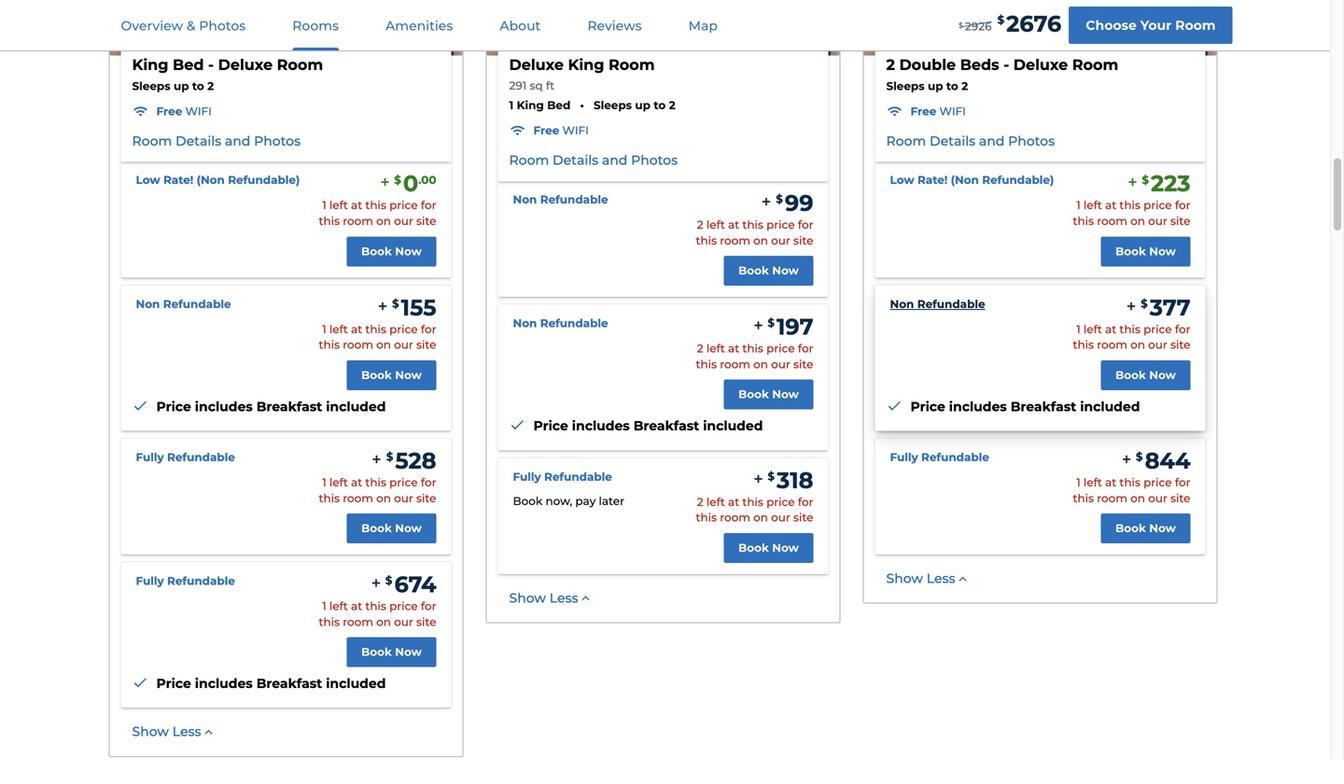 Task type: locate. For each thing, give the bounding box(es) containing it.
rate! for 0
[[163, 173, 194, 187]]

for for 155
[[421, 322, 436, 336]]

0 horizontal spatial free
[[156, 104, 182, 118]]

0 horizontal spatial image #1 image
[[110, 0, 463, 55]]

book now button down $ 318
[[724, 533, 814, 563]]

1 horizontal spatial room details and photos button
[[509, 151, 678, 170]]

deluxe right bed
[[218, 55, 273, 74]]

for down $ 0 . 00 in the top left of the page
[[421, 199, 436, 212]]

refundable
[[540, 193, 608, 206], [163, 297, 231, 311], [918, 297, 985, 311], [540, 317, 608, 330], [167, 450, 235, 464], [922, 450, 990, 464], [544, 470, 612, 483], [167, 574, 235, 588]]

0 horizontal spatial (non
[[197, 173, 225, 187]]

book now up $ 674
[[361, 521, 422, 535]]

$ left 844
[[1136, 450, 1143, 464]]

$ 844
[[1136, 447, 1191, 474]]

1 left at this price for this room on our site for 377
[[1073, 322, 1191, 352]]

1 left at this price for this room on our site down $ 844 on the right bottom
[[1073, 476, 1191, 505]]

223
[[1151, 170, 1191, 197]]

includes for 528
[[195, 399, 253, 414]]

1 left at this price for this room on our site
[[319, 199, 436, 228], [1073, 199, 1191, 228], [319, 322, 436, 352], [1073, 322, 1191, 352], [319, 476, 436, 505], [1073, 476, 1191, 505], [319, 599, 436, 629]]

and for 99
[[602, 152, 628, 168]]

2 horizontal spatial room details and photos button
[[886, 132, 1055, 150]]

low for 0
[[136, 173, 160, 187]]

room inside deluxe king room 291 sq ft 1 king bed   •   sleeps up to 2
[[609, 55, 655, 74]]

1 for 377
[[1077, 322, 1081, 336]]

up inside 2 double beds - deluxe room sleeps up to 2
[[928, 79, 943, 93]]

$ inside $ 0 . 00
[[394, 173, 401, 187]]

for down 377
[[1175, 322, 1191, 336]]

price for 377
[[1144, 322, 1172, 336]]

price
[[156, 399, 191, 414], [911, 399, 946, 414], [534, 418, 568, 434], [156, 676, 191, 692]]

1 horizontal spatial wifi
[[563, 124, 589, 137]]

1 horizontal spatial (non
[[951, 173, 979, 187]]

free down bed
[[156, 104, 182, 118]]

and for 223
[[979, 133, 1005, 149]]

king left bed
[[132, 55, 168, 74]]

1 horizontal spatial image #1 image
[[864, 0, 1217, 55]]

free for 99
[[534, 124, 560, 137]]

room details and photos down 2 double beds - deluxe room sleeps up to 2
[[886, 133, 1055, 149]]

now up $ 377
[[1150, 244, 1176, 258]]

site
[[416, 214, 436, 228], [1171, 214, 1191, 228], [794, 234, 814, 247], [416, 338, 436, 352], [1171, 338, 1191, 352], [794, 357, 814, 371], [416, 491, 436, 505], [1171, 491, 1191, 505], [794, 511, 814, 524], [416, 615, 436, 629]]

1 low from the left
[[136, 173, 160, 187]]

0 horizontal spatial less
[[172, 724, 201, 740]]

0 vertical spatial less
[[927, 571, 956, 586]]

wifi down "king bed - deluxe room sleeps up to 2"
[[185, 104, 212, 118]]

fully refundable button
[[136, 450, 235, 465], [890, 450, 990, 465], [513, 469, 612, 485], [136, 573, 235, 589]]

0 horizontal spatial details
[[176, 133, 221, 149]]

book now button down $ 155
[[347, 360, 436, 390]]

ft
[[546, 79, 555, 92]]

1 horizontal spatial sleeps
[[886, 79, 925, 93]]

for down "528"
[[421, 476, 436, 489]]

king down reviews
[[568, 55, 604, 74]]

book now down $ 155
[[361, 368, 422, 382]]

155
[[401, 294, 436, 321]]

non refundable button for 99
[[513, 192, 608, 208]]

our for 318
[[771, 511, 791, 524]]

our down $ 844 on the right bottom
[[1149, 491, 1168, 505]]

2 horizontal spatial and
[[979, 133, 1005, 149]]

price down $ 99
[[767, 218, 795, 232]]

room details and photos button down deluxe king room 291 sq ft 1 king bed   •   sleeps up to 2
[[509, 151, 678, 170]]

king
[[132, 55, 168, 74], [568, 55, 604, 74], [517, 99, 544, 112]]

wifi for 223
[[940, 104, 966, 118]]

room details and photos
[[132, 133, 301, 149], [886, 133, 1055, 149], [509, 152, 678, 168]]

book for 155
[[361, 368, 392, 382]]

1 for 223
[[1077, 199, 1081, 212]]

book for 99
[[739, 264, 769, 277]]

price for 99
[[767, 218, 795, 232]]

1 horizontal spatial less
[[550, 590, 578, 606]]

book for 197
[[739, 388, 769, 401]]

-
[[208, 55, 214, 74], [1004, 55, 1010, 74]]

includes
[[195, 399, 253, 414], [949, 399, 1007, 414], [572, 418, 630, 434], [195, 676, 253, 692]]

now down $ 674
[[395, 645, 422, 659]]

0 horizontal spatial show less button
[[132, 723, 216, 741]]

2 horizontal spatial show
[[886, 571, 923, 586]]

about button
[[477, 1, 563, 50]]

2 left at this price for this room on our site for 99
[[696, 218, 814, 247]]

our
[[394, 214, 413, 228], [1149, 214, 1168, 228], [771, 234, 791, 247], [394, 338, 413, 352], [1149, 338, 1168, 352], [771, 357, 791, 371], [394, 491, 413, 505], [1149, 491, 1168, 505], [771, 511, 791, 524], [394, 615, 413, 629]]

our down '0'
[[394, 214, 413, 228]]

on
[[376, 214, 391, 228], [1131, 214, 1146, 228], [754, 234, 768, 247], [376, 338, 391, 352], [1131, 338, 1146, 352], [754, 357, 768, 371], [376, 491, 391, 505], [1131, 491, 1146, 505], [754, 511, 768, 524], [376, 615, 391, 629]]

room details and photos button down "king bed - deluxe room sleeps up to 2"
[[132, 132, 301, 150]]

0 horizontal spatial low rate! (non refundable) button
[[136, 172, 300, 188]]

now for 0
[[395, 244, 422, 258]]

and down 2 double beds - deluxe room sleeps up to 2
[[979, 133, 1005, 149]]

$ inside $ 155
[[392, 297, 399, 310]]

wifi for 0
[[185, 104, 212, 118]]

0 horizontal spatial low
[[136, 173, 160, 187]]

2 sleeps from the left
[[886, 79, 925, 93]]

0 horizontal spatial deluxe
[[218, 55, 273, 74]]

our down $ 674
[[394, 615, 413, 629]]

our down $ 99
[[771, 234, 791, 247]]

book for 528
[[361, 521, 392, 535]]

price for 155
[[389, 322, 418, 336]]

2 horizontal spatial details
[[930, 133, 976, 149]]

2 horizontal spatial wifi
[[940, 104, 966, 118]]

$ inside $ 318
[[768, 469, 775, 483]]

site down 155 at the left
[[416, 338, 436, 352]]

non refundable button
[[513, 192, 608, 208], [136, 296, 231, 312], [890, 296, 985, 312], [513, 316, 608, 331]]

site down 844
[[1171, 491, 1191, 505]]

1 sleeps from the left
[[132, 79, 170, 93]]

1 deluxe from the left
[[218, 55, 273, 74]]

details down "king bed - deluxe room sleeps up to 2"
[[176, 133, 221, 149]]

2 horizontal spatial show less
[[886, 571, 956, 586]]

1 horizontal spatial free
[[534, 124, 560, 137]]

318
[[777, 467, 814, 494]]

book now down $ 318
[[739, 541, 799, 554]]

low rate! (non refundable) for 0
[[136, 173, 300, 187]]

free wifi down ft
[[534, 124, 589, 137]]

1 2 left at this price for this room on our site from the top
[[696, 218, 814, 247]]

at for 223
[[1105, 199, 1117, 212]]

$ inside $ 528
[[386, 450, 393, 464]]

1 horizontal spatial show less button
[[509, 589, 593, 607]]

free down ft
[[534, 124, 560, 137]]

0 horizontal spatial refundable)
[[228, 173, 300, 187]]

on for 197
[[754, 357, 768, 371]]

$ inside $ 197
[[768, 316, 775, 330]]

$ left 377
[[1141, 297, 1148, 310]]

1 horizontal spatial show
[[509, 590, 546, 606]]

$ 99
[[776, 190, 814, 217]]

0 vertical spatial show
[[886, 571, 923, 586]]

1 horizontal spatial deluxe
[[509, 55, 564, 74]]

2 (non from the left
[[951, 173, 979, 187]]

2 low rate! (non refundable) button from the left
[[890, 172, 1054, 188]]

1 rate! from the left
[[163, 173, 194, 187]]

our down $ 318
[[771, 511, 791, 524]]

to inside "king bed - deluxe room sleeps up to 2"
[[192, 79, 204, 93]]

1 low rate! (non refundable) from the left
[[136, 173, 300, 187]]

2 horizontal spatial free
[[911, 104, 937, 118]]

now for 377
[[1150, 368, 1176, 382]]

to
[[192, 79, 204, 93], [947, 79, 959, 93], [654, 99, 666, 112]]

free wifi down double
[[911, 104, 966, 118]]

non refundable
[[513, 193, 608, 206], [136, 297, 231, 311], [890, 297, 985, 311], [513, 317, 608, 330]]

price includes breakfast included for 528
[[156, 399, 386, 414]]

2 rate! from the left
[[918, 173, 948, 187]]

$ left "528"
[[386, 450, 393, 464]]

to down photo carousel region
[[654, 99, 666, 112]]

0 vertical spatial 2 left at this price for this room on our site
[[696, 218, 814, 247]]

free down double
[[911, 104, 937, 118]]

room details and photos for 99
[[509, 152, 678, 168]]

room details and photos button
[[132, 132, 301, 150], [886, 132, 1055, 150], [509, 151, 678, 170]]

room inside button
[[1176, 17, 1216, 33]]

non for 155
[[136, 297, 160, 311]]

low rate! (non refundable) button for 0
[[136, 172, 300, 188]]

show
[[886, 571, 923, 586], [509, 590, 546, 606], [132, 724, 169, 740]]

2 horizontal spatial deluxe
[[1014, 55, 1068, 74]]

book now down $ 197
[[739, 388, 799, 401]]

up down photo carousel region
[[635, 99, 651, 112]]

0 horizontal spatial king
[[132, 55, 168, 74]]

$ inside $ 844
[[1136, 450, 1143, 464]]

and down deluxe king room 291 sq ft 1 king bed   •   sleeps up to 2
[[602, 152, 628, 168]]

2 horizontal spatial to
[[947, 79, 959, 93]]

1 horizontal spatial and
[[602, 152, 628, 168]]

1 left at this price for this room on our site down $ 155
[[319, 322, 436, 352]]

our down $ 223
[[1149, 214, 1168, 228]]

site down 223
[[1171, 214, 1191, 228]]

on for 99
[[754, 234, 768, 247]]

1 - from the left
[[208, 55, 214, 74]]

1 left at this price for this room on our site down $ 377
[[1073, 322, 1191, 352]]

2 horizontal spatial less
[[927, 571, 956, 586]]

fully for 674
[[136, 574, 164, 588]]

deluxe down 2676
[[1014, 55, 1068, 74]]

room
[[1176, 17, 1216, 33], [277, 55, 323, 74], [609, 55, 655, 74], [1073, 55, 1119, 74], [132, 133, 172, 149], [886, 133, 926, 149], [509, 152, 549, 168]]

fully refundable for 528
[[136, 450, 235, 464]]

book now button down $ 197
[[724, 380, 814, 410]]

1 refundable) from the left
[[228, 173, 300, 187]]

refundable) for 223
[[982, 173, 1054, 187]]

$ left '0'
[[394, 173, 401, 187]]

$ left the 197
[[768, 316, 775, 330]]

1 horizontal spatial refundable)
[[982, 173, 1054, 187]]

price for 318
[[534, 418, 568, 434]]

$ 528
[[386, 447, 436, 474]]

291
[[509, 79, 527, 92]]

amenities button
[[363, 1, 476, 50]]

price down '0'
[[389, 199, 418, 212]]

2 low rate! (non refundable) from the left
[[890, 173, 1054, 187]]

0 vertical spatial show less button
[[886, 570, 971, 588]]

0 horizontal spatial and
[[225, 133, 251, 149]]

left for 197
[[707, 342, 725, 355]]

site for 844
[[1171, 491, 1191, 505]]

wifi
[[185, 104, 212, 118], [940, 104, 966, 118], [563, 124, 589, 137]]

refundable for 99
[[540, 193, 608, 206]]

now up $ 197
[[772, 264, 799, 277]]

site down "528"
[[416, 491, 436, 505]]

price down $ 223
[[1144, 199, 1172, 212]]

our down $ 155
[[394, 338, 413, 352]]

price
[[389, 199, 418, 212], [1144, 199, 1172, 212], [767, 218, 795, 232], [389, 322, 418, 336], [1144, 322, 1172, 336], [767, 342, 795, 355], [389, 476, 418, 489], [1144, 476, 1172, 489], [767, 495, 795, 509], [389, 599, 418, 613]]

and
[[225, 133, 251, 149], [979, 133, 1005, 149], [602, 152, 628, 168]]

details for 99
[[553, 152, 599, 168]]

1
[[509, 99, 514, 112], [322, 199, 326, 212], [1077, 199, 1081, 212], [322, 322, 326, 336], [1077, 322, 1081, 336], [322, 476, 326, 489], [1077, 476, 1081, 489], [322, 599, 326, 613]]

2 horizontal spatial king
[[568, 55, 604, 74]]

price includes breakfast included
[[156, 399, 386, 414], [911, 399, 1140, 414], [534, 418, 763, 434], [156, 676, 386, 692]]

at for 155
[[351, 322, 362, 336]]

for down 99
[[798, 218, 814, 232]]

price down $ 318
[[767, 495, 795, 509]]

2 low from the left
[[890, 173, 915, 187]]

1 left at this price for this room on our site down $ 223
[[1073, 199, 1191, 228]]

for for 528
[[421, 476, 436, 489]]

at for 197
[[728, 342, 740, 355]]

now down $ 318
[[772, 541, 799, 554]]

1 horizontal spatial rate!
[[918, 173, 948, 187]]

site down 99
[[794, 234, 814, 247]]

rate!
[[163, 173, 194, 187], [918, 173, 948, 187]]

our for 223
[[1149, 214, 1168, 228]]

free wifi down bed
[[156, 104, 212, 118]]

1 vertical spatial less
[[550, 590, 578, 606]]

2 left at this price for this room on our site
[[696, 218, 814, 247], [696, 342, 814, 371], [696, 495, 814, 524]]

pay
[[575, 495, 596, 508]]

2 vertical spatial less
[[172, 724, 201, 740]]

on for 528
[[376, 491, 391, 505]]

2 left at this price for this room on our site for 197
[[696, 342, 814, 371]]

2 left at this price for this room on our site down $ 318
[[696, 495, 814, 524]]

our for 674
[[394, 615, 413, 629]]

0 horizontal spatial low rate! (non refundable)
[[136, 173, 300, 187]]

0 horizontal spatial to
[[192, 79, 204, 93]]

book now button for 223
[[1101, 236, 1191, 266]]

deluxe
[[218, 55, 273, 74], [509, 55, 564, 74], [1014, 55, 1068, 74]]

fully
[[136, 450, 164, 464], [890, 450, 918, 464], [513, 470, 541, 483], [136, 574, 164, 588]]

book now up $ 155
[[361, 244, 422, 258]]

book now down $ 377
[[1116, 368, 1176, 382]]

528
[[395, 447, 436, 474]]

now
[[395, 244, 422, 258], [1150, 244, 1176, 258], [772, 264, 799, 277], [395, 368, 422, 382], [1150, 368, 1176, 382], [772, 388, 799, 401], [395, 521, 422, 535], [1150, 521, 1176, 535], [772, 541, 799, 554], [395, 645, 422, 659]]

&
[[187, 18, 196, 34]]

to inside 2 double beds - deluxe room sleeps up to 2
[[947, 79, 959, 93]]

left for 99
[[707, 218, 725, 232]]

includes for 844
[[949, 399, 1007, 414]]

2 left at this price for this room on our site down $ 99
[[696, 218, 814, 247]]

674
[[394, 571, 436, 598]]

1 horizontal spatial low rate! (non refundable)
[[890, 173, 1054, 187]]

$
[[998, 13, 1005, 27], [959, 21, 963, 30], [394, 173, 401, 187], [1142, 173, 1149, 187], [776, 192, 783, 206], [392, 297, 399, 310], [1141, 297, 1148, 310], [768, 316, 775, 330], [386, 450, 393, 464], [1136, 450, 1143, 464], [768, 469, 775, 483], [385, 574, 393, 587]]

00
[[421, 173, 436, 187]]

2 2 left at this price for this room on our site from the top
[[696, 342, 814, 371]]

$ inside $ 377
[[1141, 297, 1148, 310]]

low
[[136, 173, 160, 187], [890, 173, 915, 187]]

room details and photos button for 0
[[132, 132, 301, 150]]

at for 674
[[351, 599, 362, 613]]

book now down $ 674
[[361, 645, 422, 659]]

beds
[[960, 55, 1000, 74]]

left for 377
[[1084, 322, 1102, 336]]

left
[[329, 199, 348, 212], [1084, 199, 1102, 212], [707, 218, 725, 232], [329, 322, 348, 336], [1084, 322, 1102, 336], [707, 342, 725, 355], [329, 476, 348, 489], [1084, 476, 1102, 489], [707, 495, 725, 509], [329, 599, 348, 613]]

2 - from the left
[[1004, 55, 1010, 74]]

free wifi for 0
[[156, 104, 212, 118]]

2 deluxe from the left
[[509, 55, 564, 74]]

2 horizontal spatial show less button
[[886, 570, 971, 588]]

book now button down $ 377
[[1101, 360, 1191, 390]]

non refundable button for 377
[[890, 296, 985, 312]]

0 vertical spatial show less
[[886, 571, 956, 586]]

reviews button
[[565, 1, 664, 50]]

book
[[361, 244, 392, 258], [1116, 244, 1146, 258], [739, 264, 769, 277], [361, 368, 392, 382], [1116, 368, 1146, 382], [739, 388, 769, 401], [513, 495, 543, 508], [361, 521, 392, 535], [1116, 521, 1146, 535], [739, 541, 769, 554], [361, 645, 392, 659]]

site down 674
[[416, 615, 436, 629]]

0 horizontal spatial up
[[174, 79, 189, 93]]

1 vertical spatial show
[[509, 590, 546, 606]]

0 horizontal spatial sleeps
[[132, 79, 170, 93]]

refundable for 155
[[163, 297, 231, 311]]

$ for 99
[[776, 192, 783, 206]]

and down "king bed - deluxe room sleeps up to 2"
[[225, 133, 251, 149]]

for down 674
[[421, 599, 436, 613]]

show less button
[[886, 570, 971, 588], [509, 589, 593, 607], [132, 723, 216, 741]]

room details and photos down deluxe king room 291 sq ft 1 king bed   •   sleeps up to 2
[[509, 152, 678, 168]]

0 horizontal spatial -
[[208, 55, 214, 74]]

choose your room
[[1086, 17, 1216, 33]]

book now button up $ 155
[[347, 236, 436, 266]]

book now down $ 844 on the right bottom
[[1116, 521, 1176, 535]]

1 image #1 image from the left
[[110, 0, 463, 55]]

for down 844
[[1175, 476, 1191, 489]]

2 left at this price for this room on our site down $ 197
[[696, 342, 814, 371]]

for down the 197
[[798, 342, 814, 355]]

2 horizontal spatial free wifi
[[911, 104, 966, 118]]

0 horizontal spatial room details and photos
[[132, 133, 301, 149]]

show less button for 318
[[509, 589, 593, 607]]

book now up $ 197
[[739, 264, 799, 277]]

show less
[[886, 571, 956, 586], [509, 590, 578, 606], [132, 724, 201, 740]]

details for 0
[[176, 133, 221, 149]]

$ for 318
[[768, 469, 775, 483]]

1 horizontal spatial low rate! (non refundable) button
[[890, 172, 1054, 188]]

site for 0
[[416, 214, 436, 228]]

fully refundable for 674
[[136, 574, 235, 588]]

king inside "king bed - deluxe room sleeps up to 2"
[[132, 55, 168, 74]]

fully refundable
[[136, 450, 235, 464], [890, 450, 990, 464], [513, 470, 612, 483], [136, 574, 235, 588]]

1 (non from the left
[[197, 173, 225, 187]]

deluxe inside "king bed - deluxe room sleeps up to 2"
[[218, 55, 273, 74]]

$ for 155
[[392, 297, 399, 310]]

3 2 left at this price for this room on our site from the top
[[696, 495, 814, 524]]

now for 528
[[395, 521, 422, 535]]

site down $ 0 . 00 in the top left of the page
[[416, 214, 436, 228]]

book for 377
[[1116, 368, 1146, 382]]

sleeps down double
[[886, 79, 925, 93]]

book now button up $ 674
[[347, 514, 436, 543]]

low rate! (non refundable) for 223
[[890, 173, 1054, 187]]

2
[[886, 55, 895, 74], [207, 79, 214, 93], [962, 79, 968, 93], [669, 99, 676, 112], [697, 218, 704, 232], [697, 342, 704, 355], [697, 495, 704, 509]]

0 horizontal spatial room details and photos button
[[132, 132, 301, 150]]

1 vertical spatial show less button
[[509, 589, 593, 607]]

wifi down double
[[940, 104, 966, 118]]

low rate! (non refundable) button
[[136, 172, 300, 188], [890, 172, 1054, 188]]

non
[[513, 193, 537, 206], [136, 297, 160, 311], [890, 297, 914, 311], [513, 317, 537, 330]]

free wifi
[[156, 104, 212, 118], [911, 104, 966, 118], [534, 124, 589, 137]]

room for 223
[[1097, 214, 1128, 228]]

deluxe king room 291 sq ft 1 king bed   •   sleeps up to 2
[[509, 55, 676, 112]]

image #1 image
[[110, 0, 463, 55], [864, 0, 1217, 55]]

for down 318
[[798, 495, 814, 509]]

book now up $ 377
[[1116, 244, 1176, 258]]

details down double
[[930, 133, 976, 149]]

2 image #1 image from the left
[[864, 0, 1217, 55]]

2 vertical spatial show
[[132, 724, 169, 740]]

photos
[[199, 18, 246, 34], [254, 133, 301, 149], [1008, 133, 1055, 149], [631, 152, 678, 168]]

tab list
[[98, 0, 741, 50]]

1 vertical spatial show less
[[509, 590, 578, 606]]

2 refundable) from the left
[[982, 173, 1054, 187]]

deluxe inside deluxe king room 291 sq ft 1 king bed   •   sleeps up to 2
[[509, 55, 564, 74]]

$ inside $ 223
[[1142, 173, 1149, 187]]

2 horizontal spatial room details and photos
[[886, 133, 1055, 149]]

room details and photos button down 2 double beds - deluxe room sleeps up to 2
[[886, 132, 1055, 150]]

this
[[365, 199, 386, 212], [1120, 199, 1141, 212], [319, 214, 340, 228], [1073, 214, 1094, 228], [743, 218, 764, 232], [696, 234, 717, 247], [365, 322, 386, 336], [1120, 322, 1141, 336], [319, 338, 340, 352], [1073, 338, 1094, 352], [743, 342, 764, 355], [696, 357, 717, 371], [365, 476, 386, 489], [1120, 476, 1141, 489], [319, 491, 340, 505], [1073, 491, 1094, 505], [743, 495, 764, 509], [696, 511, 717, 524], [365, 599, 386, 613], [319, 615, 340, 629]]

2 horizontal spatial up
[[928, 79, 943, 93]]

fully refundable button for 674
[[136, 573, 235, 589]]

3 deluxe from the left
[[1014, 55, 1068, 74]]

book now button up $ 377
[[1101, 236, 1191, 266]]

left for 0
[[329, 199, 348, 212]]

book now for 155
[[361, 368, 422, 382]]

up down double
[[928, 79, 943, 93]]

breakfast
[[256, 399, 322, 414], [1011, 399, 1077, 414], [634, 418, 700, 434], [256, 676, 322, 692]]

1 horizontal spatial details
[[553, 152, 599, 168]]

refundable)
[[228, 173, 300, 187], [982, 173, 1054, 187]]

now down $ 155
[[395, 368, 422, 382]]

sleeps
[[132, 79, 170, 93], [886, 79, 925, 93]]

1 horizontal spatial show less
[[509, 590, 578, 606]]

at
[[351, 199, 362, 212], [1105, 199, 1117, 212], [728, 218, 740, 232], [351, 322, 362, 336], [1105, 322, 1117, 336], [728, 342, 740, 355], [351, 476, 362, 489], [1105, 476, 1117, 489], [728, 495, 740, 509], [351, 599, 362, 613]]

1 horizontal spatial low
[[890, 173, 915, 187]]

$ inside $ 99
[[776, 192, 783, 206]]

$ inside $ 674
[[385, 574, 393, 587]]

price down $ 377
[[1144, 322, 1172, 336]]

site for 377
[[1171, 338, 1191, 352]]

king down sq
[[517, 99, 544, 112]]

1 vertical spatial 2 left at this price for this room on our site
[[696, 342, 814, 371]]

sleeps inside 2 double beds - deluxe room sleeps up to 2
[[886, 79, 925, 93]]

1 horizontal spatial free wifi
[[534, 124, 589, 137]]

room
[[343, 214, 373, 228], [1097, 214, 1128, 228], [720, 234, 751, 247], [343, 338, 373, 352], [1097, 338, 1128, 352], [720, 357, 751, 371], [343, 491, 373, 505], [1097, 491, 1128, 505], [720, 511, 751, 524], [343, 615, 373, 629]]

0 horizontal spatial rate!
[[163, 173, 194, 187]]

$ left 155 at the left
[[392, 297, 399, 310]]

2 vertical spatial 2 left at this price for this room on our site
[[696, 495, 814, 524]]

deluxe inside 2 double beds - deluxe room sleeps up to 2
[[1014, 55, 1068, 74]]

$ 197
[[768, 313, 814, 340]]

1 horizontal spatial to
[[654, 99, 666, 112]]

0 horizontal spatial free wifi
[[156, 104, 212, 118]]

book now button for 844
[[1101, 514, 1191, 543]]

price down $ 674
[[389, 599, 418, 613]]

$ left 674
[[385, 574, 393, 587]]

to down bed
[[192, 79, 204, 93]]

(non for 223
[[951, 173, 979, 187]]

your
[[1141, 17, 1172, 33]]

to down double
[[947, 79, 959, 93]]

price down $ 844 on the right bottom
[[1144, 476, 1172, 489]]

0 horizontal spatial show less
[[132, 724, 201, 740]]

1 horizontal spatial up
[[635, 99, 651, 112]]

now up $ 674
[[395, 521, 422, 535]]

1 left at this price for this room on our site for 844
[[1073, 476, 1191, 505]]

book now button down $ 844 on the right bottom
[[1101, 514, 1191, 543]]

377
[[1150, 294, 1191, 321]]

1 low rate! (non refundable) button from the left
[[136, 172, 300, 188]]

site down the 197
[[794, 357, 814, 371]]

1 horizontal spatial -
[[1004, 55, 1010, 74]]

1 horizontal spatial room details and photos
[[509, 152, 678, 168]]

for for 318
[[798, 495, 814, 509]]

room for 528
[[343, 491, 373, 505]]

less
[[927, 571, 956, 586], [550, 590, 578, 606], [172, 724, 201, 740]]

now down $ 197
[[772, 388, 799, 401]]

included
[[326, 399, 386, 414], [1080, 399, 1140, 414], [703, 418, 763, 434], [326, 676, 386, 692]]

free
[[156, 104, 182, 118], [911, 104, 937, 118], [534, 124, 560, 137]]

0 horizontal spatial wifi
[[185, 104, 212, 118]]



Task type: describe. For each thing, give the bounding box(es) containing it.
amenities
[[386, 18, 453, 34]]

.
[[418, 173, 421, 187]]

room for 377
[[1097, 338, 1128, 352]]

king bed - deluxe room sleeps up to 2
[[132, 55, 323, 93]]

up inside deluxe king room 291 sq ft 1 king bed   •   sleeps up to 2
[[635, 99, 651, 112]]

2 vertical spatial show less
[[132, 724, 201, 740]]

book now button for 674
[[347, 637, 436, 667]]

photos for 223
[[1008, 133, 1055, 149]]

free for 0
[[156, 104, 182, 118]]

2 inside "king bed - deluxe room sleeps up to 2"
[[207, 79, 214, 93]]

$ 223
[[1142, 170, 1191, 197]]

image #1 image for 223
[[864, 0, 1217, 55]]

show less for 318
[[509, 590, 578, 606]]

room inside "king bed - deluxe room sleeps up to 2"
[[277, 55, 323, 74]]

show for 844
[[886, 571, 923, 586]]

site for 223
[[1171, 214, 1191, 228]]

refundable for 844
[[922, 450, 990, 464]]

now,
[[546, 495, 572, 508]]

1 horizontal spatial king
[[517, 99, 544, 112]]

includes for 318
[[572, 418, 630, 434]]

later
[[599, 495, 625, 508]]

$ left the 2926
[[959, 21, 963, 30]]

tab list containing overview & photos
[[98, 0, 741, 50]]

1 for 844
[[1077, 476, 1081, 489]]

room for 99
[[720, 234, 751, 247]]

overview & photos
[[121, 18, 246, 34]]

our for 0
[[394, 214, 413, 228]]

map
[[689, 18, 718, 34]]

map button
[[666, 1, 740, 50]]

2 double beds - deluxe room sleeps up to 2
[[886, 55, 1119, 93]]

0 horizontal spatial show
[[132, 724, 169, 740]]

price for 0
[[389, 199, 418, 212]]

site for 528
[[416, 491, 436, 505]]

show for 318
[[509, 590, 546, 606]]

book for 0
[[361, 244, 392, 258]]

bed
[[173, 55, 204, 74]]

overview
[[121, 18, 183, 34]]

$ for 223
[[1142, 173, 1149, 187]]

site for 318
[[794, 511, 814, 524]]

refundable for 197
[[540, 317, 608, 330]]

non refundable for 377
[[890, 297, 985, 311]]

about
[[500, 18, 541, 34]]

$ for 377
[[1141, 297, 1148, 310]]

now for 844
[[1150, 521, 1176, 535]]

our for 377
[[1149, 338, 1168, 352]]

refundable for 674
[[167, 574, 235, 588]]

$ 2926 $ 2676
[[959, 10, 1062, 37]]

$ 155
[[392, 294, 436, 321]]

844
[[1145, 447, 1191, 474]]

sq
[[530, 79, 543, 92]]

- inside 2 double beds - deluxe room sleeps up to 2
[[1004, 55, 1010, 74]]

refundable) for 0
[[228, 173, 300, 187]]

197
[[777, 313, 814, 340]]

for for 0
[[421, 199, 436, 212]]

breakfast for 318
[[634, 418, 700, 434]]

reviews
[[588, 18, 642, 34]]

included for 844
[[1080, 399, 1140, 414]]

book now for 844
[[1116, 521, 1176, 535]]

rooms
[[292, 18, 339, 34]]

to inside deluxe king room 291 sq ft 1 king bed   •   sleeps up to 2
[[654, 99, 666, 112]]

photo carousel region
[[487, 0, 840, 55]]

$ right the 2926
[[998, 13, 1005, 27]]

choose
[[1086, 17, 1137, 33]]

0
[[403, 170, 418, 197]]

rooms button
[[270, 1, 361, 50]]

double
[[900, 55, 956, 74]]

rate! for 223
[[918, 173, 948, 187]]

for for 99
[[798, 218, 814, 232]]

wifi for 99
[[563, 124, 589, 137]]

low for 223
[[890, 173, 915, 187]]

left for 223
[[1084, 199, 1102, 212]]

price includes breakfast included for 844
[[911, 399, 1140, 414]]

room details and photos for 0
[[132, 133, 301, 149]]

on for 318
[[754, 511, 768, 524]]

book now, pay later
[[513, 495, 625, 508]]

price for 528
[[156, 399, 191, 414]]

at for 0
[[351, 199, 362, 212]]

room for 197
[[720, 357, 751, 371]]

on for 377
[[1131, 338, 1146, 352]]

details for 223
[[930, 133, 976, 149]]

non refundable for 197
[[513, 317, 608, 330]]

less for 844
[[927, 571, 956, 586]]

1 left at this price for this room on our site for 528
[[319, 476, 436, 505]]

(non for 0
[[197, 173, 225, 187]]

2 inside deluxe king room 291 sq ft 1 king bed   •   sleeps up to 2
[[669, 99, 676, 112]]

1 for 674
[[322, 599, 326, 613]]

room details and photos button for 223
[[886, 132, 1055, 150]]

$ 318
[[768, 467, 814, 494]]

99
[[785, 190, 814, 217]]

$ 674
[[385, 571, 436, 598]]

$ for 528
[[386, 450, 393, 464]]

book now button for 318
[[724, 533, 814, 563]]

for for 377
[[1175, 322, 1191, 336]]

site for 674
[[416, 615, 436, 629]]

1 inside deluxe king room 291 sq ft 1 king bed   •   sleeps up to 2
[[509, 99, 514, 112]]

- inside "king bed - deluxe room sleeps up to 2"
[[208, 55, 214, 74]]

$ 377
[[1141, 294, 1191, 321]]

price for 318
[[767, 495, 795, 509]]

book now button for 0
[[347, 236, 436, 266]]

book now for 318
[[739, 541, 799, 554]]

free wifi for 99
[[534, 124, 589, 137]]

room for 155
[[343, 338, 373, 352]]

choose your room button
[[1069, 7, 1233, 44]]

on for 844
[[1131, 491, 1146, 505]]

left for 528
[[329, 476, 348, 489]]

included for 318
[[703, 418, 763, 434]]

at for 844
[[1105, 476, 1117, 489]]

2676
[[1007, 10, 1062, 37]]

site for 197
[[794, 357, 814, 371]]

our for 844
[[1149, 491, 1168, 505]]

$ for 844
[[1136, 450, 1143, 464]]

room for 674
[[343, 615, 373, 629]]

on for 223
[[1131, 214, 1146, 228]]

2926
[[965, 19, 992, 33]]

non refundable for 155
[[136, 297, 231, 311]]

book now for 197
[[739, 388, 799, 401]]

overview & photos button
[[98, 1, 268, 50]]

price for 223
[[1144, 199, 1172, 212]]

photos inside button
[[199, 18, 246, 34]]

at for 377
[[1105, 322, 1117, 336]]

$ 0 . 00
[[394, 170, 436, 197]]

$ for 197
[[768, 316, 775, 330]]

sleeps inside "king bed - deluxe room sleeps up to 2"
[[132, 79, 170, 93]]

2 vertical spatial show less button
[[132, 723, 216, 741]]

our for 155
[[394, 338, 413, 352]]

room inside 2 double beds - deluxe room sleeps up to 2
[[1073, 55, 1119, 74]]

now for 99
[[772, 264, 799, 277]]

for for 197
[[798, 342, 814, 355]]

up inside "king bed - deluxe room sleeps up to 2"
[[174, 79, 189, 93]]

for for 844
[[1175, 476, 1191, 489]]

non for 99
[[513, 193, 537, 206]]

1 left at this price for this room on our site for 223
[[1073, 199, 1191, 228]]

now for 223
[[1150, 244, 1176, 258]]



Task type: vqa. For each thing, say whether or not it's contained in the screenshot.
+2 within 7:15A +2
no



